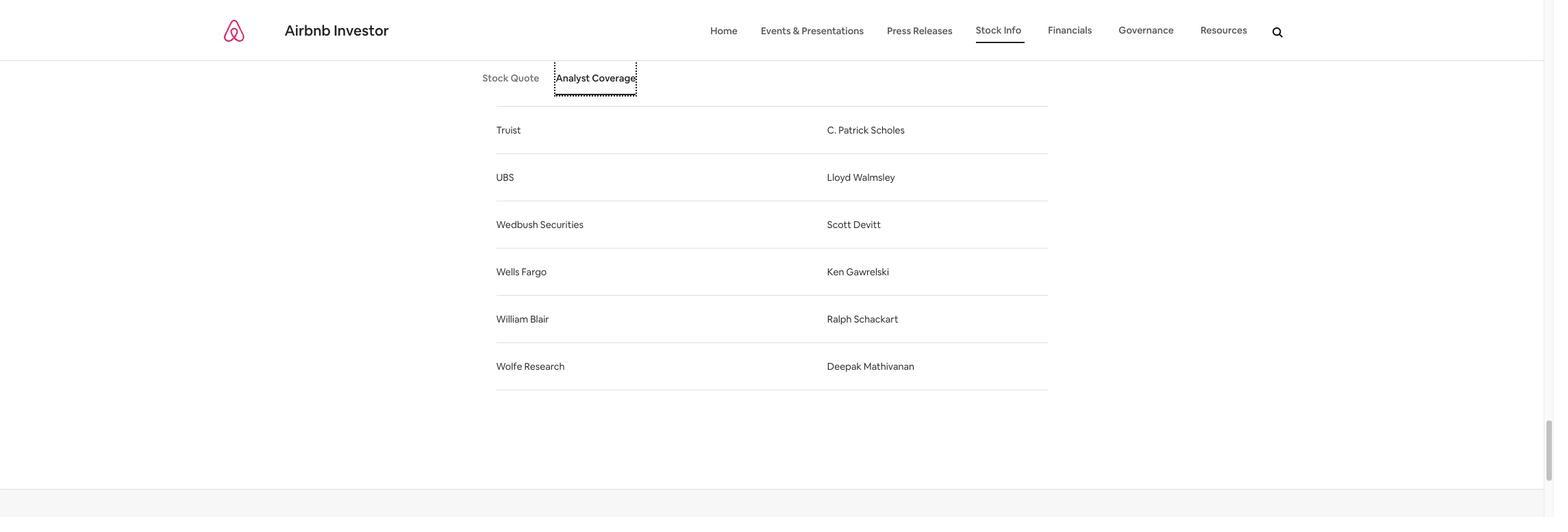 Task type: locate. For each thing, give the bounding box(es) containing it.
patrick
[[838, 124, 869, 136]]

ken
[[827, 266, 844, 278]]

coverage
[[592, 72, 636, 85]]

deepak mathivanan
[[827, 360, 914, 372]]

press releases
[[887, 25, 952, 37]]

stock left info
[[976, 24, 1002, 37]]

ralph
[[827, 313, 852, 325]]

airbnb investor link
[[224, 18, 389, 43]]

analyst
[[556, 72, 590, 85]]

ken gawrelski
[[827, 266, 889, 278]]

stock left quote
[[483, 72, 509, 85]]

wedbush securities
[[496, 218, 584, 231]]

ralph schackart
[[827, 313, 898, 325]]

&
[[793, 25, 800, 37]]

quote
[[511, 72, 539, 85]]

info
[[1004, 24, 1021, 37]]

mathivanan
[[864, 360, 914, 372]]

stock
[[976, 24, 1002, 37], [483, 72, 509, 85]]

blair
[[530, 313, 549, 325]]

stock info button
[[976, 19, 1025, 43]]

wolfe research
[[496, 360, 565, 372]]

airbnb
[[285, 21, 331, 40]]

stock for stock info
[[976, 24, 1002, 37]]

wolfe
[[496, 360, 522, 372]]

home
[[710, 25, 738, 37]]

wells
[[496, 266, 519, 278]]

analyst coverage
[[556, 72, 636, 85]]

0 horizontal spatial stock
[[483, 72, 509, 85]]

0 vertical spatial stock
[[976, 24, 1002, 37]]

governance
[[1119, 24, 1174, 37]]

research
[[524, 360, 565, 372]]

events & presentations
[[761, 25, 864, 37]]

stock inside dropdown button
[[976, 24, 1002, 37]]

1 horizontal spatial stock
[[976, 24, 1002, 37]]

patil
[[859, 29, 877, 42]]

menu
[[699, 19, 1262, 43]]

1 vertical spatial stock
[[483, 72, 509, 85]]

lloyd walmsley
[[827, 171, 895, 183]]

wedbush
[[496, 218, 538, 231]]

scott
[[827, 218, 851, 231]]

wells fargo
[[496, 266, 547, 278]]

deepak
[[827, 360, 862, 372]]



Task type: describe. For each thing, give the bounding box(es) containing it.
scott devitt
[[827, 218, 881, 231]]

devitt
[[853, 218, 881, 231]]

governance button
[[1119, 19, 1177, 43]]

events & presentations link
[[761, 20, 864, 42]]

shyam
[[827, 29, 857, 42]]

truist
[[496, 124, 521, 136]]

menu containing stock info
[[699, 19, 1262, 43]]

stock info
[[976, 24, 1021, 37]]

stock for stock quote
[[483, 72, 509, 85]]

press releases link
[[887, 20, 952, 42]]

events
[[761, 25, 791, 37]]

fargo
[[522, 266, 547, 278]]

stock quote link
[[483, 61, 539, 95]]

financials button
[[1048, 19, 1095, 43]]

home link
[[710, 20, 738, 42]]

tigress
[[496, 76, 528, 89]]

gawrelski
[[846, 266, 889, 278]]

lloyd
[[827, 171, 851, 183]]

releases
[[913, 25, 952, 37]]

ubs
[[496, 171, 514, 183]]

analyst coverage link
[[556, 61, 636, 95]]

william
[[496, 313, 528, 325]]

presentations
[[802, 25, 864, 37]]

c. patrick scholes
[[827, 124, 905, 136]]

shyam patil
[[827, 29, 877, 42]]

press
[[887, 25, 911, 37]]

william blair
[[496, 313, 549, 325]]

stock quote
[[483, 72, 539, 85]]

financials
[[1048, 24, 1092, 37]]

resources button
[[1201, 19, 1251, 43]]

scholes
[[871, 124, 905, 136]]

click to open search image
[[1273, 27, 1283, 39]]

schackart
[[854, 313, 898, 325]]

resources
[[1201, 24, 1247, 37]]

airbnb investor
[[285, 21, 389, 40]]

c.
[[827, 124, 836, 136]]

securities
[[540, 218, 584, 231]]

investor
[[334, 21, 389, 40]]

walmsley
[[853, 171, 895, 183]]



Task type: vqa. For each thing, say whether or not it's contained in the screenshot.
Wells
yes



